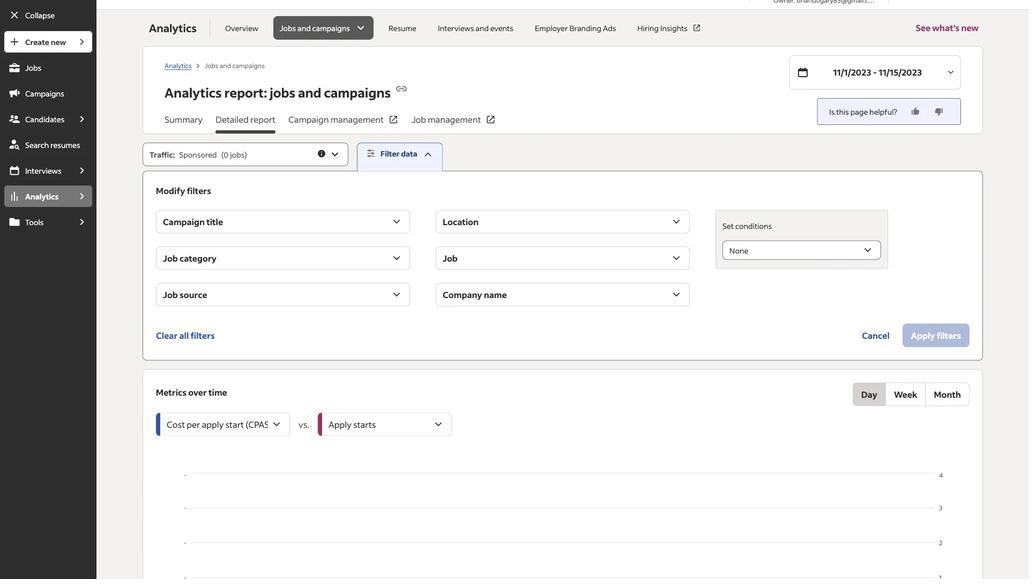 Task type: vqa. For each thing, say whether or not it's contained in the screenshot.
the filters to the top
yes



Task type: locate. For each thing, give the bounding box(es) containing it.
0 horizontal spatial jobs and campaigns
[[205, 61, 265, 69]]

1 vertical spatial new
[[51, 37, 66, 47]]

create new
[[25, 37, 66, 47]]

)
[[245, 150, 247, 159]]

tools
[[25, 217, 44, 227]]

0 horizontal spatial analytics link
[[3, 184, 71, 208]]

interviews and events
[[438, 23, 514, 33]]

filters right all on the bottom left of page
[[191, 330, 215, 341]]

1 vertical spatial filters
[[191, 330, 215, 341]]

analytics link
[[165, 61, 192, 70], [3, 184, 71, 208]]

jobs
[[280, 23, 296, 33], [205, 61, 219, 69], [25, 63, 41, 72]]

job for job source
[[163, 289, 178, 300]]

job inside job "popup button"
[[443, 253, 458, 264]]

new
[[962, 22, 979, 33], [51, 37, 66, 47]]

campaign left title
[[163, 216, 205, 227]]

campaigns inside button
[[312, 23, 350, 33]]

2 horizontal spatial jobs
[[280, 23, 296, 33]]

menu bar
[[0, 30, 97, 579]]

filters
[[187, 185, 211, 196], [191, 330, 215, 341]]

location button
[[436, 210, 690, 234]]

job for job category
[[163, 253, 178, 264]]

campaign inside campaign title popup button
[[163, 216, 205, 227]]

company
[[443, 289, 482, 300]]

new inside button
[[962, 22, 979, 33]]

job left the category
[[163, 253, 178, 264]]

job category
[[163, 253, 217, 264]]

overview
[[225, 23, 259, 33]]

0 vertical spatial campaigns
[[312, 23, 350, 33]]

search resumes
[[25, 140, 80, 150]]

summary
[[165, 114, 203, 125]]

1 horizontal spatial management
[[428, 114, 481, 125]]

0 vertical spatial jobs
[[270, 84, 296, 101]]

campaigns
[[25, 88, 64, 98]]

hiring insights link
[[631, 16, 708, 40]]

job left source
[[163, 289, 178, 300]]

modify filters
[[156, 185, 211, 196]]

0 vertical spatial analytics link
[[165, 61, 192, 70]]

0 horizontal spatial campaign
[[163, 216, 205, 227]]

cancel
[[863, 330, 890, 341]]

see
[[916, 22, 931, 33]]

1 horizontal spatial interviews
[[438, 23, 474, 33]]

filters right 'modify'
[[187, 185, 211, 196]]

0 vertical spatial jobs and campaigns
[[280, 23, 350, 33]]

1 horizontal spatial campaign
[[289, 114, 329, 125]]

job inside job source dropdown button
[[163, 289, 178, 300]]

all
[[179, 330, 189, 341]]

management inside 'link'
[[428, 114, 481, 125]]

jobs and campaigns
[[280, 23, 350, 33], [205, 61, 265, 69]]

job up 'data' on the top left of the page
[[412, 114, 426, 125]]

modify
[[156, 185, 185, 196]]

2 management from the left
[[428, 114, 481, 125]]

new right what's
[[962, 22, 979, 33]]

create
[[25, 37, 49, 47]]

filter data
[[381, 149, 418, 158]]

management
[[331, 114, 384, 125], [428, 114, 481, 125]]

0 vertical spatial interviews
[[438, 23, 474, 33]]

new right create
[[51, 37, 66, 47]]

0 vertical spatial filters
[[187, 185, 211, 196]]

1 vertical spatial interviews
[[25, 166, 61, 175]]

and
[[298, 23, 311, 33], [476, 23, 489, 33], [220, 61, 231, 69], [298, 84, 322, 101]]

hiring
[[638, 23, 659, 33]]

campaign title
[[163, 216, 223, 227]]

interviews and events link
[[432, 16, 520, 40]]

campaign up this filters data based on the type of traffic a job received, not the sponsored status of the job itself. some jobs may receive both sponsored and organic traffic. combined view shows all traffic. icon
[[289, 114, 329, 125]]

summary link
[[165, 113, 203, 134]]

interviews for interviews
[[25, 166, 61, 175]]

campaign title button
[[156, 210, 410, 234]]

jobs link
[[3, 56, 93, 79]]

jobs right the '0'
[[230, 150, 245, 159]]

see what's new
[[916, 22, 979, 33]]

category
[[180, 253, 217, 264]]

job down location
[[443, 253, 458, 264]]

analytics report: jobs and campaigns
[[165, 84, 391, 101]]

0 horizontal spatial jobs
[[230, 150, 245, 159]]

campaign for campaign management
[[289, 114, 329, 125]]

search resumes link
[[3, 133, 93, 157]]

0 horizontal spatial management
[[331, 114, 384, 125]]

interviews inside interviews link
[[25, 166, 61, 175]]

time
[[209, 387, 227, 398]]

job inside job management 'link'
[[412, 114, 426, 125]]

jobs up report
[[270, 84, 296, 101]]

0 horizontal spatial interviews
[[25, 166, 61, 175]]

report:
[[224, 84, 267, 101]]

1 horizontal spatial jobs and campaigns
[[280, 23, 350, 33]]

analytics
[[149, 21, 197, 35], [165, 61, 192, 69], [165, 84, 222, 101], [25, 191, 59, 201]]

0 horizontal spatial new
[[51, 37, 66, 47]]

0 horizontal spatial jobs
[[25, 63, 41, 72]]

metrics
[[156, 387, 187, 398]]

set
[[723, 221, 734, 231]]

interviews
[[438, 23, 474, 33], [25, 166, 61, 175]]

employer branding ads
[[535, 23, 616, 33]]

1 management from the left
[[331, 114, 384, 125]]

search
[[25, 140, 49, 150]]

1 vertical spatial campaign
[[163, 216, 205, 227]]

region
[[156, 471, 970, 579]]

1 horizontal spatial new
[[962, 22, 979, 33]]

jobs
[[270, 84, 296, 101], [230, 150, 245, 159]]

this
[[837, 107, 850, 116]]

filter data button
[[357, 143, 443, 171]]

candidates
[[25, 114, 64, 124]]

0 vertical spatial new
[[962, 22, 979, 33]]

insights
[[661, 23, 688, 33]]

job inside job category popup button
[[163, 253, 178, 264]]

interviews inside interviews and events link
[[438, 23, 474, 33]]

management for campaign management
[[331, 114, 384, 125]]

campaign inside campaign management link
[[289, 114, 329, 125]]

interviews left events
[[438, 23, 474, 33]]

job
[[412, 114, 426, 125], [163, 253, 178, 264], [443, 253, 458, 264], [163, 289, 178, 300]]

jobs and campaigns button
[[274, 16, 374, 40]]

campaign management
[[289, 114, 384, 125]]

and inside button
[[298, 23, 311, 33]]

0 vertical spatial campaign
[[289, 114, 329, 125]]

conditions
[[736, 221, 772, 231]]

resume link
[[382, 16, 423, 40]]

campaigns
[[312, 23, 350, 33], [232, 61, 265, 69], [324, 84, 391, 101]]

page
[[851, 107, 868, 116]]

interviews down search resumes link
[[25, 166, 61, 175]]

job management link
[[412, 113, 496, 134]]



Task type: describe. For each thing, give the bounding box(es) containing it.
traffic: sponsored ( 0 jobs )
[[150, 150, 247, 159]]

collapse
[[25, 10, 55, 20]]

set conditions
[[723, 221, 772, 231]]

1 vertical spatial campaigns
[[232, 61, 265, 69]]

job management
[[412, 114, 481, 125]]

see what's new button
[[916, 10, 979, 46]]

this filters data based on the type of traffic a job received, not the sponsored status of the job itself. some jobs may receive both sponsored and organic traffic. combined view shows all traffic. image
[[317, 149, 327, 158]]

helpful?
[[870, 107, 898, 116]]

create new link
[[3, 30, 71, 54]]

what's
[[933, 22, 960, 33]]

-
[[874, 67, 877, 78]]

employer
[[535, 23, 568, 33]]

11/1/2023
[[834, 67, 872, 78]]

location
[[443, 216, 479, 227]]

management for job management
[[428, 114, 481, 125]]

week
[[895, 389, 918, 400]]

job button
[[436, 246, 690, 270]]

data
[[401, 149, 418, 158]]

events
[[491, 23, 514, 33]]

1 horizontal spatial analytics link
[[165, 61, 192, 70]]

metrics over time
[[156, 387, 227, 398]]

detailed report
[[216, 114, 276, 125]]

source
[[180, 289, 207, 300]]

job source
[[163, 289, 207, 300]]

hiring insights
[[638, 23, 688, 33]]

overview link
[[219, 16, 265, 40]]

filter
[[381, 149, 400, 158]]

menu bar containing create new
[[0, 30, 97, 579]]

jobs inside button
[[280, 23, 296, 33]]

new inside menu bar
[[51, 37, 66, 47]]

1 vertical spatial jobs and campaigns
[[205, 61, 265, 69]]

resume
[[389, 23, 417, 33]]

name
[[484, 289, 507, 300]]

interviews link
[[3, 159, 71, 182]]

campaign for campaign title
[[163, 216, 205, 227]]

clear
[[156, 330, 178, 341]]

11/15/2023
[[879, 67, 923, 78]]

candidates link
[[3, 107, 71, 131]]

is this page helpful?
[[830, 107, 898, 116]]

cancel button
[[854, 324, 899, 347]]

filters inside button
[[191, 330, 215, 341]]

2 vertical spatial campaigns
[[324, 84, 391, 101]]

month
[[935, 389, 962, 400]]

over
[[188, 387, 207, 398]]

1 horizontal spatial jobs
[[270, 84, 296, 101]]

title
[[207, 216, 223, 227]]

resumes
[[50, 140, 80, 150]]

1 vertical spatial analytics link
[[3, 184, 71, 208]]

sponsored
[[179, 150, 217, 159]]

campaigns link
[[3, 82, 93, 105]]

detailed report link
[[216, 113, 276, 134]]

job for job
[[443, 253, 458, 264]]

tools link
[[3, 210, 71, 234]]

show shareable url image
[[395, 82, 408, 95]]

collapse button
[[3, 3, 93, 27]]

none
[[730, 246, 749, 255]]

0
[[224, 150, 229, 159]]

this page is not helpful image
[[934, 106, 945, 117]]

1 vertical spatial jobs
[[230, 150, 245, 159]]

company name
[[443, 289, 507, 300]]

job for job management
[[412, 114, 426, 125]]

company name button
[[436, 283, 690, 307]]

interviews for interviews and events
[[438, 23, 474, 33]]

(
[[221, 150, 224, 159]]

jobs and campaigns inside jobs and campaigns button
[[280, 23, 350, 33]]

vs.
[[299, 419, 310, 430]]

jobs inside menu bar
[[25, 63, 41, 72]]

employer branding ads link
[[529, 16, 623, 40]]

is
[[830, 107, 835, 116]]

1 horizontal spatial jobs
[[205, 61, 219, 69]]

campaign management link
[[289, 113, 399, 134]]

branding
[[570, 23, 602, 33]]

traffic:
[[150, 150, 175, 159]]

none button
[[723, 241, 882, 260]]

day
[[862, 389, 878, 400]]

job category button
[[156, 246, 410, 270]]

clear all filters button
[[156, 324, 215, 347]]

11/1/2023 - 11/15/2023
[[834, 67, 923, 78]]

this page is helpful image
[[911, 106, 921, 117]]

ads
[[603, 23, 616, 33]]

report
[[251, 114, 276, 125]]

clear all filters
[[156, 330, 215, 341]]

job source button
[[156, 283, 410, 307]]



